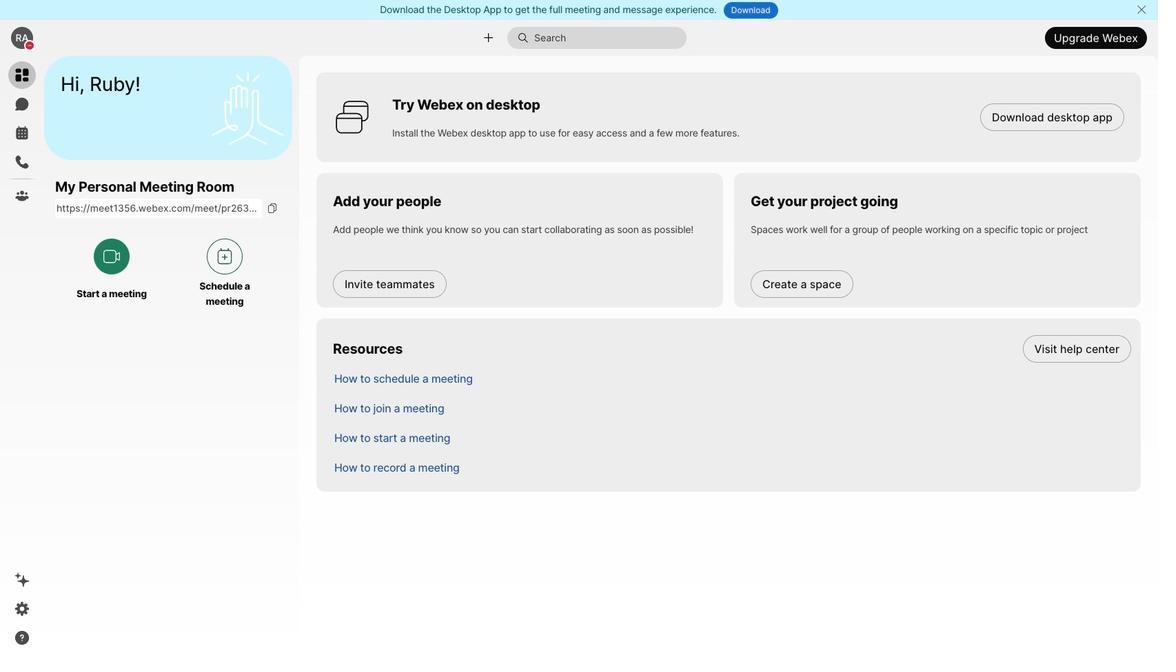Task type: vqa. For each thing, say whether or not it's contained in the screenshot.
Welcome Space list item
no



Task type: locate. For each thing, give the bounding box(es) containing it.
2 list item from the top
[[323, 363, 1141, 393]]

1 list item from the top
[[323, 334, 1141, 363]]

cancel_16 image
[[1137, 4, 1148, 15]]

webex tab list
[[8, 61, 36, 210]]

3 list item from the top
[[323, 393, 1141, 423]]

None text field
[[55, 199, 262, 218]]

navigation
[[0, 56, 44, 664]]

list item
[[323, 334, 1141, 363], [323, 363, 1141, 393], [323, 393, 1141, 423], [323, 423, 1141, 452], [323, 452, 1141, 482]]



Task type: describe. For each thing, give the bounding box(es) containing it.
two hands high fiving image
[[206, 67, 289, 149]]

5 list item from the top
[[323, 452, 1141, 482]]

4 list item from the top
[[323, 423, 1141, 452]]



